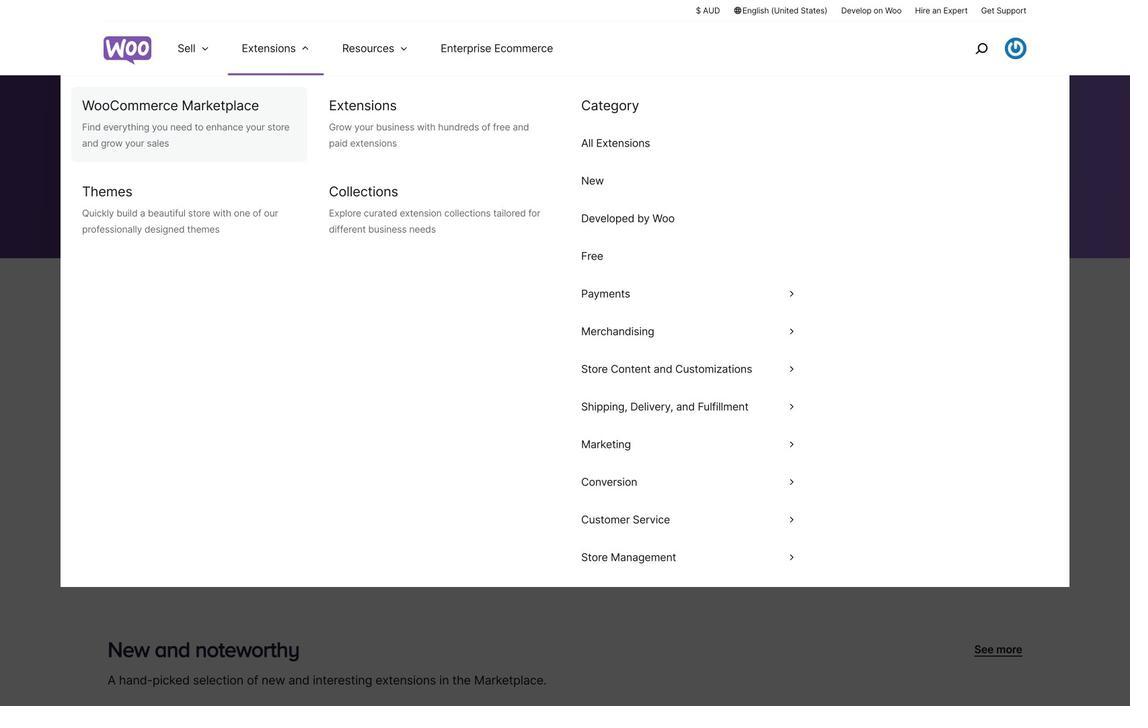 Task type: vqa. For each thing, say whether or not it's contained in the screenshot.
Service navigation menu element
yes



Task type: describe. For each thing, give the bounding box(es) containing it.
service navigation menu element
[[947, 27, 1027, 70]]

search image
[[971, 38, 993, 59]]



Task type: locate. For each thing, give the bounding box(es) containing it.
open account menu image
[[1005, 38, 1027, 59]]

None search field
[[104, 186, 440, 237]]



